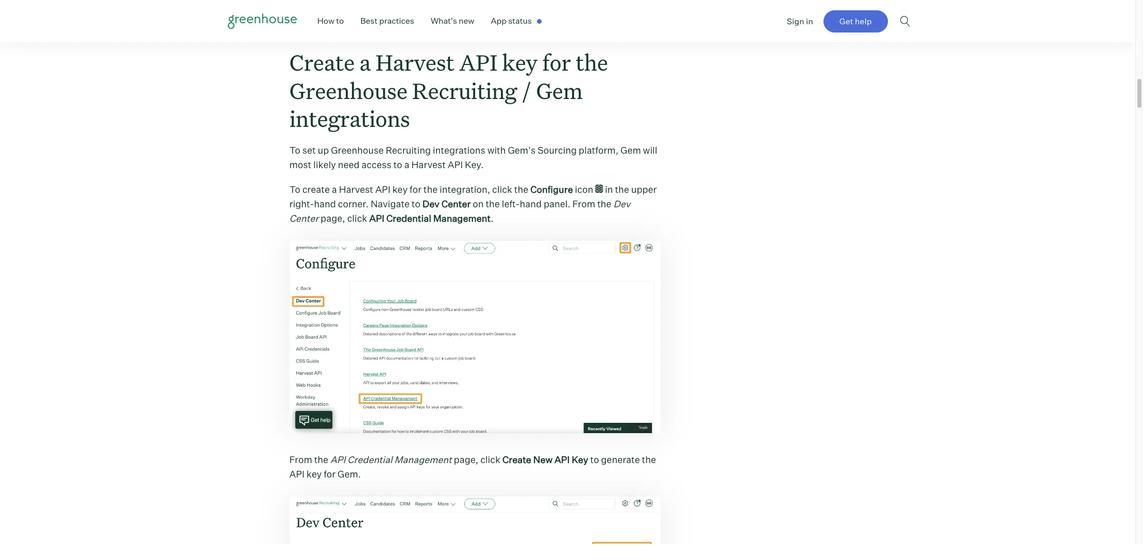 Task type: vqa. For each thing, say whether or not it's contained in the screenshot.
Troubleshooting
no



Task type: describe. For each thing, give the bounding box(es) containing it.
what's new link
[[431, 16, 475, 26]]

1 vertical spatial click
[[347, 213, 367, 224]]

1 vertical spatial from
[[290, 454, 312, 465]]

harvest inside create a harvest api key for the greenhouse recruiting / gem integrations
[[376, 48, 455, 77]]

greenhouse inside create a harvest api key for the greenhouse recruiting / gem integrations
[[290, 76, 408, 105]]

screenshot of the api credential management link image
[[290, 241, 661, 433]]

app status
[[491, 16, 532, 26]]

1 vertical spatial create
[[503, 454, 532, 465]]

what's new
[[431, 16, 475, 26]]

to inside the to generate the api key for gem.
[[591, 454, 599, 465]]

app
[[491, 16, 507, 26]]

upper
[[632, 184, 657, 195]]

need
[[338, 159, 360, 170]]

access
[[362, 159, 392, 170]]

center for dev center
[[290, 213, 319, 224]]

to generate the api key for gem.
[[290, 454, 656, 480]]

get
[[840, 16, 854, 26]]

to set up greenhouse recruiting integrations with gem's sourcing platform, gem will most likely need access to a harvest api key.
[[290, 144, 658, 170]]

/
[[522, 76, 532, 105]]

create a harvest api key for the greenhouse recruiting / gem integrations
[[290, 48, 608, 133]]

1 vertical spatial for
[[410, 184, 422, 195]]

0 vertical spatial in
[[807, 16, 814, 26]]

greenhouse inside to set up greenhouse recruiting integrations with gem's sourcing platform, gem will most likely need access to a harvest api key.
[[331, 144, 384, 156]]

a inside to set up greenhouse recruiting integrations with gem's sourcing platform, gem will most likely need access to a harvest api key.
[[405, 159, 410, 170]]

configure
[[426, 7, 467, 19]]

recruiting inside create a harvest api key for the greenhouse recruiting / gem integrations
[[412, 76, 517, 105]]

best
[[361, 16, 378, 26]]

to inside dropdown button
[[336, 16, 344, 26]]

credential for click
[[387, 213, 432, 224]]

to create a harvest api key for the integration, click the configure icon
[[290, 184, 596, 195]]

sign in
[[787, 16, 814, 26]]

page, click api credential management .
[[319, 213, 494, 224]]

key for gem.
[[307, 468, 322, 480]]

dev center on the left-hand panel. from the
[[423, 198, 614, 209]]

dev for dev center
[[614, 198, 631, 209]]

recruiting inside to set up greenhouse recruiting integrations with gem's sourcing platform, gem will most likely need access to a harvest api key.
[[386, 144, 431, 156]]

credential for the
[[348, 454, 393, 465]]

what's
[[431, 16, 457, 26]]

a inside create a harvest api key for the greenhouse recruiting / gem integrations
[[360, 48, 371, 77]]

manage and configure web hooks .
[[371, 7, 518, 19]]

likely
[[314, 159, 336, 170]]

to inside to set up greenhouse recruiting integrations with gem's sourcing platform, gem will most likely need access to a harvest api key.
[[394, 159, 402, 170]]

0 vertical spatial from
[[573, 198, 596, 209]]

key.
[[465, 159, 484, 170]]

the inside create a harvest api key for the greenhouse recruiting / gem integrations
[[576, 48, 608, 77]]

for for gem.
[[324, 468, 336, 480]]

2 hand from the left
[[520, 198, 542, 209]]

panel.
[[544, 198, 571, 209]]

2 vertical spatial a
[[332, 184, 337, 195]]

center for dev center on the left-hand panel. from the
[[442, 198, 471, 209]]

practices
[[379, 16, 414, 26]]

integrations inside create a harvest api key for the greenhouse recruiting / gem integrations
[[290, 104, 410, 133]]

dev for dev center on the left-hand panel. from the
[[423, 198, 440, 209]]



Task type: locate. For each thing, give the bounding box(es) containing it.
0 horizontal spatial page,
[[321, 213, 345, 224]]

1 horizontal spatial from
[[573, 198, 596, 209]]

the
[[576, 48, 608, 77], [424, 184, 438, 195], [515, 184, 529, 195], [615, 184, 630, 195], [486, 198, 500, 209], [598, 198, 612, 209], [314, 454, 329, 465], [642, 454, 656, 465]]

to for to set up greenhouse recruiting integrations with gem's sourcing platform, gem will most likely need access to a harvest api key.
[[290, 144, 301, 156]]

management
[[434, 213, 491, 224], [395, 454, 452, 465]]

1 to from the top
[[290, 144, 301, 156]]

1 horizontal spatial in
[[807, 16, 814, 26]]

2 vertical spatial click
[[481, 454, 501, 465]]

gem.
[[338, 468, 361, 480]]

2 dev from the left
[[614, 198, 631, 209]]

center down integration,
[[442, 198, 471, 209]]

page,
[[321, 213, 345, 224], [454, 454, 479, 465]]

0 vertical spatial for
[[543, 48, 571, 77]]

dev center
[[290, 198, 631, 224]]

corner.
[[338, 198, 369, 209]]

harvest down practices
[[376, 48, 455, 77]]

how to button
[[317, 15, 344, 28]]

the inside the to generate the api key for gem.
[[642, 454, 656, 465]]

1 vertical spatial gem
[[621, 144, 641, 156]]

1 vertical spatial integrations
[[433, 144, 486, 156]]

hand inside the in the upper right-hand corner. navigate to
[[314, 198, 336, 209]]

status
[[509, 16, 532, 26]]

best practices button
[[361, 15, 414, 28]]

create inside create a harvest api key for the greenhouse recruiting / gem integrations
[[290, 48, 355, 77]]

2 vertical spatial key
[[307, 468, 322, 480]]

0 vertical spatial key
[[502, 48, 538, 77]]

configure
[[531, 184, 573, 195]]

0 horizontal spatial gem
[[536, 76, 583, 105]]

a right access
[[405, 159, 410, 170]]

0 horizontal spatial center
[[290, 213, 319, 224]]

manage
[[371, 7, 406, 19]]

1 hand from the left
[[314, 198, 336, 209]]

on
[[473, 198, 484, 209]]

api
[[460, 48, 497, 77], [448, 159, 463, 170], [375, 184, 391, 195], [369, 213, 385, 224], [331, 454, 346, 465], [555, 454, 570, 465], [290, 468, 305, 480]]

0 horizontal spatial .
[[491, 213, 494, 224]]

harvest inside to set up greenhouse recruiting integrations with gem's sourcing platform, gem will most likely need access to a harvest api key.
[[412, 159, 446, 170]]

1 vertical spatial in
[[605, 184, 613, 195]]

0 horizontal spatial from
[[290, 454, 312, 465]]

screenshot of the create new api key button image
[[290, 497, 661, 544]]

api inside the to generate the api key for gem.
[[290, 468, 305, 480]]

key
[[572, 454, 589, 465]]

. for hooks
[[516, 7, 518, 19]]

2 horizontal spatial for
[[543, 48, 571, 77]]

2 to from the top
[[290, 184, 301, 195]]

help
[[856, 16, 872, 26]]

gem left will on the top right of the page
[[621, 144, 641, 156]]

left-
[[502, 198, 520, 209]]

0 horizontal spatial hand
[[314, 198, 336, 209]]

to right the key
[[591, 454, 599, 465]]

a
[[360, 48, 371, 77], [405, 159, 410, 170], [332, 184, 337, 195]]

icon
[[575, 184, 594, 195]]

. for management
[[491, 213, 494, 224]]

to
[[290, 144, 301, 156], [290, 184, 301, 195]]

best practices
[[361, 16, 414, 26]]

integrations up up
[[290, 104, 410, 133]]

in
[[807, 16, 814, 26], [605, 184, 613, 195]]

create down how at the left top of page
[[290, 48, 355, 77]]

0 horizontal spatial create
[[290, 48, 355, 77]]

. right app
[[516, 7, 518, 19]]

0 vertical spatial gem
[[536, 76, 583, 105]]

from
[[573, 198, 596, 209], [290, 454, 312, 465]]

credential up gem. on the left of page
[[348, 454, 393, 465]]

a right create
[[332, 184, 337, 195]]

sign
[[787, 16, 805, 26]]

new
[[459, 16, 475, 26]]

harvest
[[376, 48, 455, 77], [412, 159, 446, 170], [339, 184, 373, 195]]

harvest up corner.
[[339, 184, 373, 195]]

1 vertical spatial harvest
[[412, 159, 446, 170]]

hand
[[314, 198, 336, 209], [520, 198, 542, 209]]

for right /
[[543, 48, 571, 77]]

1 horizontal spatial for
[[410, 184, 422, 195]]

integrations up key.
[[433, 144, 486, 156]]

key down status
[[502, 48, 538, 77]]

greenhouse
[[290, 76, 408, 105], [331, 144, 384, 156]]

app status link
[[491, 15, 545, 26]]

gem for /
[[536, 76, 583, 105]]

to left set
[[290, 144, 301, 156]]

1 horizontal spatial create
[[503, 454, 532, 465]]

in inside the in the upper right-hand corner. navigate to
[[605, 184, 613, 195]]

1 horizontal spatial hand
[[520, 198, 542, 209]]

1 horizontal spatial page,
[[454, 454, 479, 465]]

.
[[516, 7, 518, 19], [491, 213, 494, 224]]

api inside to set up greenhouse recruiting integrations with gem's sourcing platform, gem will most likely need access to a harvest api key.
[[448, 159, 463, 170]]

to up right-
[[290, 184, 301, 195]]

0 vertical spatial center
[[442, 198, 471, 209]]

2 vertical spatial for
[[324, 468, 336, 480]]

for inside the to generate the api key for gem.
[[324, 468, 336, 480]]

for inside create a harvest api key for the greenhouse recruiting / gem integrations
[[543, 48, 571, 77]]

1 horizontal spatial gem
[[621, 144, 641, 156]]

create
[[303, 184, 330, 195]]

with
[[488, 144, 506, 156]]

integrations
[[290, 104, 410, 133], [433, 144, 486, 156]]

1 vertical spatial credential
[[348, 454, 393, 465]]

web
[[469, 7, 487, 19]]

0 horizontal spatial key
[[307, 468, 322, 480]]

2 horizontal spatial a
[[405, 159, 410, 170]]

key up navigate
[[393, 184, 408, 195]]

1 vertical spatial center
[[290, 213, 319, 224]]

gem inside create a harvest api key for the greenhouse recruiting / gem integrations
[[536, 76, 583, 105]]

2 horizontal spatial key
[[502, 48, 538, 77]]

hand down create
[[314, 198, 336, 209]]

gem's
[[508, 144, 536, 156]]

1 vertical spatial greenhouse
[[331, 144, 384, 156]]

1 horizontal spatial a
[[360, 48, 371, 77]]

for
[[543, 48, 571, 77], [410, 184, 422, 195], [324, 468, 336, 480]]

dev inside 'dev center'
[[614, 198, 631, 209]]

0 horizontal spatial integrations
[[290, 104, 410, 133]]

in the upper right-hand corner. navigate to
[[290, 184, 657, 209]]

1 horizontal spatial center
[[442, 198, 471, 209]]

to inside the in the upper right-hand corner. navigate to
[[412, 198, 421, 209]]

0 vertical spatial create
[[290, 48, 355, 77]]

up
[[318, 144, 329, 156]]

0 vertical spatial recruiting
[[412, 76, 517, 105]]

how to
[[317, 16, 344, 26]]

to for to create a harvest api key for the integration, click the configure icon
[[290, 184, 301, 195]]

for up page, click api credential management .
[[410, 184, 422, 195]]

0 vertical spatial greenhouse
[[290, 76, 408, 105]]

for left gem. on the left of page
[[324, 468, 336, 480]]

0 vertical spatial .
[[516, 7, 518, 19]]

key
[[502, 48, 538, 77], [393, 184, 408, 195], [307, 468, 322, 480]]

0 vertical spatial to
[[290, 144, 301, 156]]

get help link
[[824, 10, 888, 32]]

to
[[336, 16, 344, 26], [394, 159, 402, 170], [412, 198, 421, 209], [591, 454, 599, 465]]

for for the
[[543, 48, 571, 77]]

0 horizontal spatial for
[[324, 468, 336, 480]]

1 vertical spatial recruiting
[[386, 144, 431, 156]]

0 vertical spatial click
[[493, 184, 513, 195]]

gem inside to set up greenhouse recruiting integrations with gem's sourcing platform, gem will most likely need access to a harvest api key.
[[621, 144, 641, 156]]

platform,
[[579, 144, 619, 156]]

click
[[493, 184, 513, 195], [347, 213, 367, 224], [481, 454, 501, 465]]

gem
[[536, 76, 583, 105], [621, 144, 641, 156]]

0 vertical spatial page,
[[321, 213, 345, 224]]

0 vertical spatial integrations
[[290, 104, 410, 133]]

1 vertical spatial key
[[393, 184, 408, 195]]

. down the in the upper right-hand corner. navigate to on the top of the page
[[491, 213, 494, 224]]

0 vertical spatial credential
[[387, 213, 432, 224]]

to inside to set up greenhouse recruiting integrations with gem's sourcing platform, gem will most likely need access to a harvest api key.
[[290, 144, 301, 156]]

gem right /
[[536, 76, 583, 105]]

1 vertical spatial page,
[[454, 454, 479, 465]]

1 vertical spatial to
[[290, 184, 301, 195]]

integration,
[[440, 184, 491, 195]]

will
[[643, 144, 658, 156]]

management for .
[[434, 213, 491, 224]]

2 vertical spatial harvest
[[339, 184, 373, 195]]

key inside create a harvest api key for the greenhouse recruiting / gem integrations
[[502, 48, 538, 77]]

sign in button
[[787, 16, 814, 26]]

create left new
[[503, 454, 532, 465]]

0 vertical spatial harvest
[[376, 48, 455, 77]]

generate
[[601, 454, 640, 465]]

hooks
[[489, 7, 516, 19]]

1 vertical spatial a
[[405, 159, 410, 170]]

right-
[[290, 198, 314, 209]]

sourcing
[[538, 144, 577, 156]]

create
[[290, 48, 355, 77], [503, 454, 532, 465]]

to right how at the left top of page
[[336, 16, 344, 26]]

1 horizontal spatial key
[[393, 184, 408, 195]]

recruiting
[[412, 76, 517, 105], [386, 144, 431, 156]]

key inside the to generate the api key for gem.
[[307, 468, 322, 480]]

center down right-
[[290, 213, 319, 224]]

harvest up to create a harvest api key for the integration, click the configure icon
[[412, 159, 446, 170]]

1 horizontal spatial dev
[[614, 198, 631, 209]]

0 vertical spatial management
[[434, 213, 491, 224]]

most
[[290, 159, 312, 170]]

center
[[442, 198, 471, 209], [290, 213, 319, 224]]

0 horizontal spatial dev
[[423, 198, 440, 209]]

and
[[408, 7, 424, 19]]

key left gem. on the left of page
[[307, 468, 322, 480]]

1 horizontal spatial integrations
[[433, 144, 486, 156]]

to up page, click api credential management .
[[412, 198, 421, 209]]

1 vertical spatial management
[[395, 454, 452, 465]]

the inside the in the upper right-hand corner. navigate to
[[615, 184, 630, 195]]

new
[[534, 454, 553, 465]]

credential
[[387, 213, 432, 224], [348, 454, 393, 465]]

in right sign
[[807, 16, 814, 26]]

set
[[303, 144, 316, 156]]

how
[[317, 16, 335, 26]]

in right icon
[[605, 184, 613, 195]]

to right access
[[394, 159, 402, 170]]

a down best
[[360, 48, 371, 77]]

navigate
[[371, 198, 410, 209]]

integrations inside to set up greenhouse recruiting integrations with gem's sourcing platform, gem will most likely need access to a harvest api key.
[[433, 144, 486, 156]]

hand down configure
[[520, 198, 542, 209]]

key for the
[[502, 48, 538, 77]]

0 horizontal spatial a
[[332, 184, 337, 195]]

gem for platform,
[[621, 144, 641, 156]]

credential down navigate
[[387, 213, 432, 224]]

0 horizontal spatial in
[[605, 184, 613, 195]]

1 dev from the left
[[423, 198, 440, 209]]

center inside 'dev center'
[[290, 213, 319, 224]]

management for page,
[[395, 454, 452, 465]]

from the api credential management page, click create new api key
[[290, 454, 589, 465]]

0 vertical spatial a
[[360, 48, 371, 77]]

dev
[[423, 198, 440, 209], [614, 198, 631, 209]]

1 horizontal spatial .
[[516, 7, 518, 19]]

1 vertical spatial .
[[491, 213, 494, 224]]

get help
[[840, 16, 872, 26]]

api inside create a harvest api key for the greenhouse recruiting / gem integrations
[[460, 48, 497, 77]]



